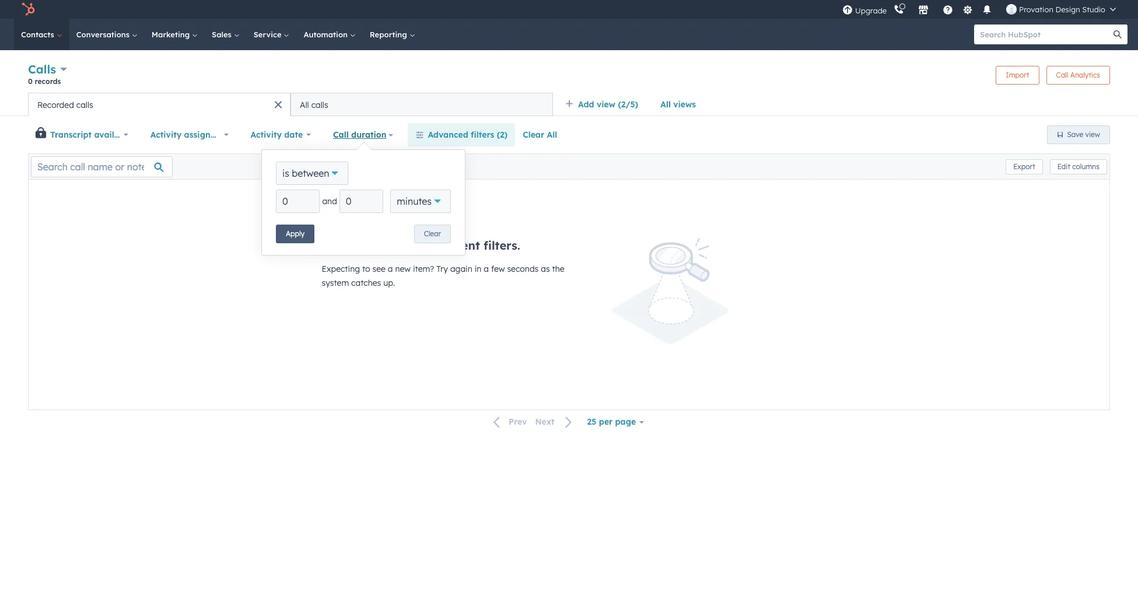 Task type: locate. For each thing, give the bounding box(es) containing it.
0 horizontal spatial all
[[300, 99, 309, 110]]

again
[[450, 264, 473, 274]]

calls up activity date popup button
[[311, 99, 328, 110]]

export button
[[1006, 159, 1043, 174]]

view inside button
[[1086, 130, 1100, 139]]

few
[[491, 264, 505, 274]]

new
[[395, 264, 411, 274]]

activity down recorded calls button
[[150, 130, 182, 140]]

all left views
[[661, 99, 671, 110]]

activity left "date"
[[251, 130, 282, 140]]

call left analytics
[[1056, 70, 1069, 79]]

search image
[[1114, 30, 1122, 39]]

menu containing provation design studio
[[841, 0, 1124, 19]]

records
[[35, 77, 61, 86]]

calling icon image
[[894, 5, 904, 15]]

1 horizontal spatial to
[[362, 264, 370, 274]]

view inside popup button
[[597, 99, 616, 110]]

1 horizontal spatial activity
[[251, 130, 282, 140]]

1 vertical spatial call
[[333, 130, 349, 140]]

2 calls from the left
[[311, 99, 328, 110]]

no matches for the current filters.
[[322, 238, 520, 253]]

edit
[[1058, 162, 1071, 171]]

call for call analytics
[[1056, 70, 1069, 79]]

call analytics
[[1056, 70, 1100, 79]]

all up "date"
[[300, 99, 309, 110]]

automation link
[[297, 19, 363, 50]]

transcript available button
[[47, 123, 136, 146]]

25 per page button
[[580, 410, 652, 434]]

conversations link
[[69, 19, 145, 50]]

view for add
[[597, 99, 616, 110]]

studio
[[1083, 5, 1106, 14]]

0 horizontal spatial clear
[[424, 229, 441, 238]]

0 horizontal spatial calls
[[76, 99, 93, 110]]

per
[[599, 417, 613, 427]]

sales link
[[205, 19, 247, 50]]

reporting link
[[363, 19, 422, 50]]

view right save
[[1086, 130, 1100, 139]]

help image
[[943, 5, 953, 16]]

all calls button
[[291, 93, 553, 116]]

the right as
[[552, 264, 565, 274]]

pagination navigation
[[487, 414, 580, 430]]

sales
[[212, 30, 234, 39]]

columns
[[1073, 162, 1100, 171]]

view right add at the top of page
[[597, 99, 616, 110]]

to
[[223, 130, 231, 140], [362, 264, 370, 274]]

0 horizontal spatial call
[[333, 130, 349, 140]]

duration
[[351, 130, 387, 140]]

1 vertical spatial clear
[[424, 229, 441, 238]]

clear right for
[[424, 229, 441, 238]]

calls for recorded calls
[[76, 99, 93, 110]]

1 horizontal spatial the
[[552, 264, 565, 274]]

0 vertical spatial clear
[[523, 130, 544, 140]]

view
[[597, 99, 616, 110], [1086, 130, 1100, 139]]

0 horizontal spatial the
[[415, 238, 434, 253]]

call
[[1056, 70, 1069, 79], [333, 130, 349, 140]]

the right for
[[415, 238, 434, 253]]

1 horizontal spatial clear
[[523, 130, 544, 140]]

settings link
[[960, 3, 975, 15]]

design
[[1056, 5, 1080, 14]]

advanced filters (2) button
[[408, 123, 515, 146]]

all views link
[[653, 93, 704, 116]]

0 horizontal spatial a
[[388, 264, 393, 274]]

call inside banner
[[1056, 70, 1069, 79]]

call inside button
[[333, 130, 349, 140]]

1 horizontal spatial view
[[1086, 130, 1100, 139]]

search button
[[1108, 25, 1128, 44]]

call left duration
[[333, 130, 349, 140]]

1 horizontal spatial a
[[484, 264, 489, 274]]

(2/5)
[[618, 99, 638, 110]]

expecting
[[322, 264, 360, 274]]

notifications button
[[977, 0, 997, 19]]

1 vertical spatial view
[[1086, 130, 1100, 139]]

as
[[541, 264, 550, 274]]

next
[[535, 417, 555, 427]]

calls inside button
[[311, 99, 328, 110]]

contacts link
[[14, 19, 69, 50]]

activity date
[[251, 130, 303, 140]]

the inside 'expecting to see a new item? try again in a few seconds as the system catches up.'
[[552, 264, 565, 274]]

calls banner
[[28, 61, 1110, 93]]

save view
[[1068, 130, 1100, 139]]

is between button
[[276, 162, 349, 185]]

1 calls from the left
[[76, 99, 93, 110]]

0 vertical spatial view
[[597, 99, 616, 110]]

clear
[[523, 130, 544, 140], [424, 229, 441, 238]]

clear right the (2)
[[523, 130, 544, 140]]

1 horizontal spatial call
[[1056, 70, 1069, 79]]

0 horizontal spatial to
[[223, 130, 231, 140]]

up.
[[383, 278, 395, 288]]

item?
[[413, 264, 434, 274]]

Search call name or notes search field
[[31, 156, 173, 177]]

2 horizontal spatial all
[[661, 99, 671, 110]]

0 horizontal spatial view
[[597, 99, 616, 110]]

edit columns button
[[1050, 159, 1107, 174]]

all right the (2)
[[547, 130, 557, 140]]

1 activity from the left
[[150, 130, 182, 140]]

all for all views
[[661, 99, 671, 110]]

0 vertical spatial to
[[223, 130, 231, 140]]

a
[[388, 264, 393, 274], [484, 264, 489, 274]]

to left 'see'
[[362, 264, 370, 274]]

to right the "assigned"
[[223, 130, 231, 140]]

provation design studio
[[1019, 5, 1106, 14]]

1 vertical spatial to
[[362, 264, 370, 274]]

calls inside button
[[76, 99, 93, 110]]

0 vertical spatial the
[[415, 238, 434, 253]]

add view (2/5)
[[578, 99, 638, 110]]

matches
[[342, 238, 391, 253]]

menu
[[841, 0, 1124, 19]]

recorded
[[37, 99, 74, 110]]

transcript
[[50, 130, 92, 140]]

activity for activity assigned to
[[150, 130, 182, 140]]

import
[[1006, 70, 1030, 79]]

2 activity from the left
[[251, 130, 282, 140]]

to inside 'expecting to see a new item? try again in a few seconds as the system catches up.'
[[362, 264, 370, 274]]

marketplaces button
[[911, 0, 936, 19]]

activity for activity date
[[251, 130, 282, 140]]

None text field
[[276, 190, 320, 213], [340, 190, 383, 213], [276, 190, 320, 213], [340, 190, 383, 213]]

0
[[28, 77, 33, 86]]

1 horizontal spatial calls
[[311, 99, 328, 110]]

Search HubSpot search field
[[974, 25, 1117, 44]]

prev button
[[487, 415, 531, 430]]

activity date button
[[243, 123, 319, 146]]

1 horizontal spatial all
[[547, 130, 557, 140]]

1 vertical spatial the
[[552, 264, 565, 274]]

automation
[[304, 30, 350, 39]]

a right 'in'
[[484, 264, 489, 274]]

0 horizontal spatial activity
[[150, 130, 182, 140]]

0 vertical spatial call
[[1056, 70, 1069, 79]]

clear all
[[523, 130, 557, 140]]

page
[[615, 417, 636, 427]]

a right 'see'
[[388, 264, 393, 274]]

calls right recorded
[[76, 99, 93, 110]]



Task type: describe. For each thing, give the bounding box(es) containing it.
seconds
[[507, 264, 539, 274]]

clear for clear all
[[523, 130, 544, 140]]

clear button
[[414, 225, 451, 243]]

minutes
[[397, 195, 432, 207]]

assigned
[[184, 130, 221, 140]]

marketing
[[152, 30, 192, 39]]

advanced
[[428, 130, 468, 140]]

25
[[587, 417, 597, 427]]

available
[[94, 130, 132, 140]]

analytics
[[1071, 70, 1100, 79]]

recorded calls button
[[28, 93, 291, 116]]

current
[[438, 238, 480, 253]]

calls button
[[28, 61, 67, 78]]

0 records
[[28, 77, 61, 86]]

clear for clear
[[424, 229, 441, 238]]

minutes button
[[390, 190, 451, 213]]

no
[[322, 238, 339, 253]]

clear all button
[[515, 123, 565, 146]]

call duration
[[333, 130, 387, 140]]

filters
[[471, 130, 494, 140]]

upgrade image
[[843, 5, 853, 15]]

system
[[322, 278, 349, 288]]

settings image
[[963, 5, 973, 15]]

notifications image
[[982, 5, 993, 16]]

contacts
[[21, 30, 56, 39]]

prev
[[509, 417, 527, 427]]

save view button
[[1047, 125, 1110, 144]]

marketing link
[[145, 19, 205, 50]]

apply
[[286, 229, 305, 238]]

save
[[1068, 130, 1084, 139]]

hubspot image
[[21, 2, 35, 16]]

2 a from the left
[[484, 264, 489, 274]]

import button
[[996, 66, 1040, 84]]

and
[[322, 196, 337, 207]]

all views
[[661, 99, 696, 110]]

activity assigned to button
[[143, 123, 236, 146]]

call duration button
[[326, 123, 401, 146]]

call for call duration
[[333, 130, 349, 140]]

edit columns
[[1058, 162, 1100, 171]]

is between
[[282, 167, 329, 179]]

add
[[578, 99, 594, 110]]

provation design studio button
[[1000, 0, 1123, 19]]

service link
[[247, 19, 297, 50]]

catches
[[351, 278, 381, 288]]

calls
[[28, 62, 56, 76]]

james peterson image
[[1007, 4, 1017, 15]]

views
[[673, 99, 696, 110]]

calls for all calls
[[311, 99, 328, 110]]

1 a from the left
[[388, 264, 393, 274]]

call analytics link
[[1047, 66, 1110, 84]]

between
[[292, 167, 329, 179]]

is
[[282, 167, 289, 179]]

add view (2/5) button
[[558, 93, 653, 116]]

conversations
[[76, 30, 132, 39]]

reporting
[[370, 30, 409, 39]]

export
[[1014, 162, 1036, 171]]

see
[[373, 264, 386, 274]]

for
[[395, 238, 412, 253]]

(2)
[[497, 130, 508, 140]]

to inside popup button
[[223, 130, 231, 140]]

next button
[[531, 415, 580, 430]]

transcript available
[[50, 130, 132, 140]]

advanced filters (2)
[[428, 130, 508, 140]]

all for all calls
[[300, 99, 309, 110]]

help button
[[938, 0, 958, 19]]

activity assigned to
[[150, 130, 231, 140]]

all calls
[[300, 99, 328, 110]]

apply button
[[276, 225, 315, 243]]

in
[[475, 264, 482, 274]]

service
[[254, 30, 284, 39]]

recorded calls
[[37, 99, 93, 110]]

hubspot link
[[14, 2, 44, 16]]

provation
[[1019, 5, 1054, 14]]

filters.
[[484, 238, 520, 253]]

upgrade
[[855, 6, 887, 15]]

try
[[437, 264, 448, 274]]

expecting to see a new item? try again in a few seconds as the system catches up.
[[322, 264, 565, 288]]

calling icon button
[[889, 2, 909, 17]]

25 per page
[[587, 417, 636, 427]]

marketplaces image
[[918, 5, 929, 16]]

view for save
[[1086, 130, 1100, 139]]

date
[[284, 130, 303, 140]]



Task type: vqa. For each thing, say whether or not it's contained in the screenshot.
text box
yes



